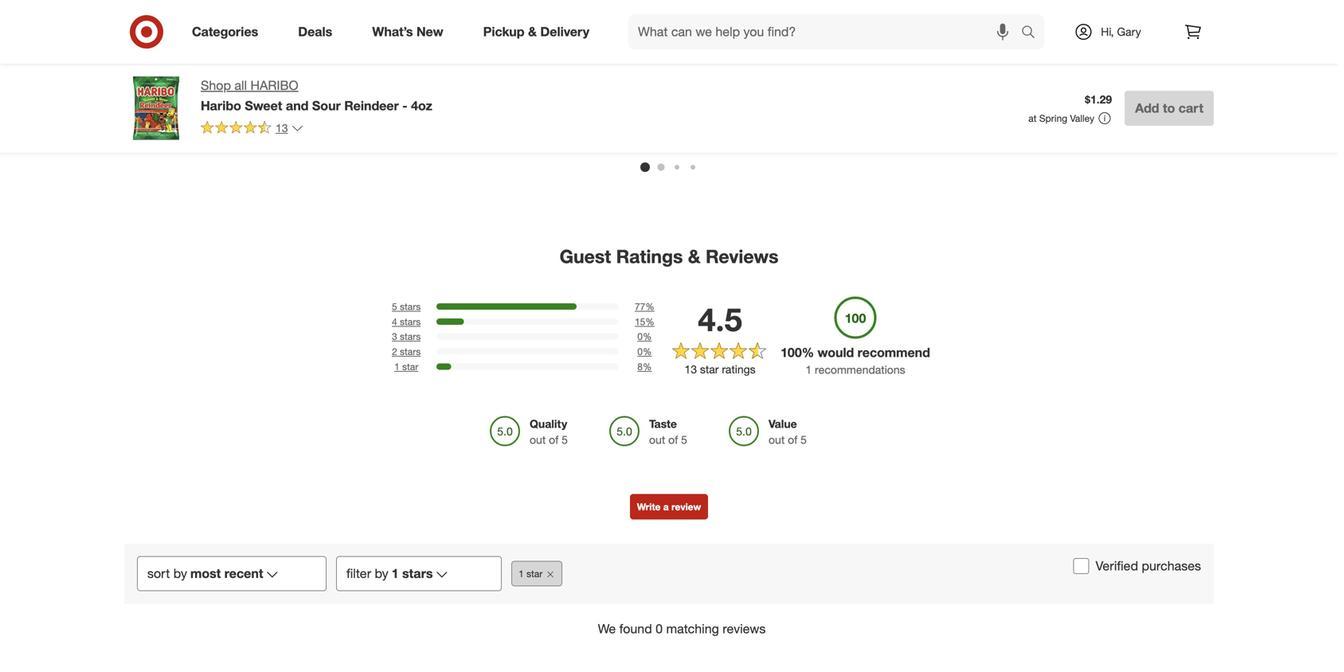 Task type: describe. For each thing, give the bounding box(es) containing it.
new
[[417, 24, 443, 39]]

ratings
[[722, 362, 756, 376]]

recommendations
[[815, 363, 906, 377]]

0 % for 3 stars
[[638, 331, 652, 343]]

nutrition
[[167, 80, 209, 94]]

0 % for 2 stars
[[638, 346, 652, 358]]

of for taste
[[669, 433, 678, 447]]

add to cart
[[1135, 100, 1204, 116]]

$4.49 link
[[946, 0, 1077, 134]]

gary
[[1117, 25, 1141, 39]]

hershey's peppermint bark bells holiday candy - 9oz image
[[946, 0, 1077, 57]]

Verified purchases checkbox
[[1074, 558, 1090, 574]]

what's new
[[372, 24, 443, 39]]

guest ratings & reviews
[[560, 245, 779, 268]]

- inside $3.29 spearmint regular strength - 0.49oz sponsored
[[1155, 94, 1159, 108]]

$66.99
[[459, 66, 492, 80]]

gumi yum surpise puppy rescue - 1ct image
[[296, 0, 427, 57]]

shop
[[201, 78, 231, 93]]

peanut
[[194, 94, 229, 108]]

surpise
[[351, 80, 389, 94]]

$8.99
[[134, 66, 161, 80]]

stars for 2 stars
[[400, 346, 421, 358]]

- inside $2.49 gumi yum surpise puppy rescue - 1ct sponsored
[[337, 94, 341, 108]]

reviews
[[706, 245, 779, 268]]

of for value
[[788, 433, 798, 447]]

add
[[1135, 100, 1160, 116]]

2
[[392, 346, 397, 358]]

rescue
[[296, 94, 334, 108]]

write a review
[[637, 501, 701, 513]]

shop all haribo haribo sweet and sour reindeer - 4oz
[[201, 78, 432, 113]]

value
[[769, 417, 797, 431]]

recommend
[[858, 345, 931, 361]]

delivery
[[540, 24, 590, 39]]

15
[[635, 316, 646, 328]]

out for value out of 5
[[769, 433, 785, 447]]

$7.99 link
[[621, 0, 752, 134]]

spearmint
[[1109, 80, 1161, 94]]

categories link
[[178, 14, 278, 49]]

deals
[[298, 24, 332, 39]]

3
[[392, 331, 397, 343]]

merci finest assortment of european chocolates, candy gift box - 16ct/7oz image
[[784, 0, 915, 57]]

reindeer
[[344, 98, 399, 113]]

1 horizontal spatial &
[[688, 245, 701, 268]]

77
[[635, 301, 646, 313]]

77 %
[[635, 301, 655, 313]]

filter by 1 stars
[[347, 566, 433, 581]]

hi,
[[1101, 25, 1114, 39]]

stars for 3 stars
[[400, 331, 421, 343]]

add to cart button
[[1125, 91, 1214, 126]]

pickup & delivery link
[[470, 14, 610, 49]]

2 vertical spatial 0
[[656, 621, 663, 637]]

4 stars
[[392, 316, 421, 328]]

at spring valley
[[1029, 112, 1095, 124]]

by for sort by
[[174, 566, 187, 581]]

verified
[[1096, 558, 1139, 574]]

sponsored inside "$8.99 quest nutrition chocolatey peanut coated candies - 4ct sponsored"
[[134, 122, 181, 134]]

spring
[[1040, 112, 1068, 124]]

haribo
[[201, 98, 241, 113]]

stars right filter
[[402, 566, 433, 581]]

search
[[1014, 26, 1053, 41]]

$8.99 quest nutrition chocolatey peanut coated candies - 4ct sponsored
[[134, 66, 241, 134]]

quest nutrition chocolatey peanut coated candies - 4ct image
[[134, 0, 265, 57]]

4oz
[[411, 98, 432, 113]]

2 stars
[[392, 346, 421, 358]]

0 vertical spatial &
[[528, 24, 537, 39]]

$2.49
[[296, 66, 324, 80]]

13 link
[[201, 120, 304, 139]]

5 for quality out of 5
[[562, 433, 568, 447]]

merci holiday assorted european milk & dark chocolates - 8.8oz image
[[621, 0, 752, 57]]

reviews
[[723, 621, 766, 637]]

search button
[[1014, 14, 1053, 53]]

candies
[[174, 108, 215, 122]]

5 for taste out of 5
[[681, 433, 687, 447]]

write a review button
[[630, 494, 708, 520]]

regular
[[1164, 80, 1202, 94]]

nicorette 4mg stop smoking aid nicotine gum - fruit chill - 160ct image
[[459, 0, 590, 57]]

8
[[638, 361, 643, 373]]

100 % would recommend 1 recommendations
[[781, 345, 931, 377]]

% inside the 100 % would recommend 1 recommendations
[[802, 345, 814, 361]]

sort
[[147, 566, 170, 581]]

13 star ratings
[[685, 362, 756, 376]]

$4.49
[[946, 66, 974, 80]]

gumi
[[296, 80, 323, 94]]

at
[[1029, 112, 1037, 124]]

star inside button
[[527, 568, 543, 580]]

write
[[637, 501, 661, 513]]

value out of 5
[[769, 417, 807, 447]]

verified purchases
[[1096, 558, 1201, 574]]



Task type: vqa. For each thing, say whether or not it's contained in the screenshot.
THE 5
yes



Task type: locate. For each thing, give the bounding box(es) containing it.
a
[[663, 501, 669, 513]]

1 horizontal spatial of
[[669, 433, 678, 447]]

2 horizontal spatial sponsored
[[1109, 108, 1156, 120]]

1 horizontal spatial star
[[527, 568, 543, 580]]

5 inside value out of 5
[[801, 433, 807, 447]]

pickup & delivery
[[483, 24, 590, 39]]

and
[[286, 98, 309, 113]]

1 horizontal spatial sponsored
[[296, 108, 344, 120]]

0 % down 15 %
[[638, 331, 652, 343]]

5 for value out of 5
[[801, 433, 807, 447]]

$6.99
[[784, 66, 811, 80]]

- inside shop all haribo haribo sweet and sour reindeer - 4oz
[[402, 98, 408, 113]]

of inside value out of 5
[[788, 433, 798, 447]]

out for taste out of 5
[[649, 433, 665, 447]]

out down taste
[[649, 433, 665, 447]]

purchases
[[1142, 558, 1201, 574]]

out inside value out of 5
[[769, 433, 785, 447]]

1 vertical spatial 0
[[638, 346, 643, 358]]

image of haribo sweet and sour reindeer - 4oz image
[[124, 76, 188, 140]]

1 vertical spatial 13
[[685, 362, 697, 376]]

stars up 2 stars
[[400, 331, 421, 343]]

- inside "$8.99 quest nutrition chocolatey peanut coated candies - 4ct sponsored"
[[218, 108, 222, 122]]

quality
[[530, 417, 567, 431]]

& right ratings
[[688, 245, 701, 268]]

- left 4oz
[[402, 98, 408, 113]]

What can we help you find? suggestions appear below search field
[[629, 14, 1025, 49]]

13 right 8 % in the bottom left of the page
[[685, 362, 697, 376]]

0 down 15
[[638, 331, 643, 343]]

valley
[[1070, 112, 1095, 124]]

$2.49 gumi yum surpise puppy rescue - 1ct sponsored
[[296, 66, 424, 120]]

0 vertical spatial 0 %
[[638, 331, 652, 343]]

0 horizontal spatial 13
[[276, 121, 288, 135]]

2 horizontal spatial of
[[788, 433, 798, 447]]

$3.29
[[1109, 66, 1136, 80]]

1ct
[[344, 94, 360, 108]]

2 out from the left
[[649, 433, 665, 447]]

&
[[528, 24, 537, 39], [688, 245, 701, 268]]

coated
[[134, 108, 171, 122]]

4
[[392, 316, 397, 328]]

we found 0 matching reviews
[[598, 621, 766, 637]]

3 out from the left
[[769, 433, 785, 447]]

1 horizontal spatial 13
[[685, 362, 697, 376]]

deals link
[[285, 14, 352, 49]]

0 horizontal spatial by
[[174, 566, 187, 581]]

1 0 % from the top
[[638, 331, 652, 343]]

0 horizontal spatial 1 star
[[394, 361, 418, 373]]

0 horizontal spatial sponsored
[[134, 122, 181, 134]]

filter
[[347, 566, 371, 581]]

out
[[530, 433, 546, 447], [649, 433, 665, 447], [769, 433, 785, 447]]

puppy
[[392, 80, 424, 94]]

13 down and
[[276, 121, 288, 135]]

ratings
[[616, 245, 683, 268]]

2 0 % from the top
[[638, 346, 652, 358]]

quest
[[134, 80, 164, 94]]

2 of from the left
[[669, 433, 678, 447]]

out inside taste out of 5
[[649, 433, 665, 447]]

$6.99 link
[[784, 0, 915, 134]]

out down value
[[769, 433, 785, 447]]

by right 'sort'
[[174, 566, 187, 581]]

2 horizontal spatial out
[[769, 433, 785, 447]]

& right pickup on the top left
[[528, 24, 537, 39]]

0 horizontal spatial of
[[549, 433, 559, 447]]

of down value
[[788, 433, 798, 447]]

sour
[[312, 98, 341, 113]]

0.49oz
[[1162, 94, 1195, 108]]

5 inside taste out of 5
[[681, 433, 687, 447]]

sweet
[[245, 98, 282, 113]]

0 horizontal spatial out
[[530, 433, 546, 447]]

stars for 4 stars
[[400, 316, 421, 328]]

0 for 2 stars
[[638, 346, 643, 358]]

out for quality out of 5
[[530, 433, 546, 447]]

0 %
[[638, 331, 652, 343], [638, 346, 652, 358]]

what's
[[372, 24, 413, 39]]

found
[[620, 621, 652, 637]]

stars down 3 stars
[[400, 346, 421, 358]]

taste out of 5
[[649, 417, 687, 447]]

% for 2 stars
[[643, 346, 652, 358]]

1 star
[[394, 361, 418, 373], [519, 568, 543, 580]]

$66.99 link
[[459, 0, 590, 134]]

5 inside quality out of 5
[[562, 433, 568, 447]]

5
[[392, 301, 397, 313], [562, 433, 568, 447], [681, 433, 687, 447], [801, 433, 807, 447]]

13 for 13 star ratings
[[685, 362, 697, 376]]

stars down 5 stars
[[400, 316, 421, 328]]

13 for 13
[[276, 121, 288, 135]]

we
[[598, 621, 616, 637]]

quality out of 5
[[530, 417, 568, 447]]

stars up 4 stars
[[400, 301, 421, 313]]

3 of from the left
[[788, 433, 798, 447]]

sponsored down gumi on the top left of the page
[[296, 108, 344, 120]]

sponsored
[[296, 108, 344, 120], [1109, 108, 1156, 120], [134, 122, 181, 134]]

1 out from the left
[[530, 433, 546, 447]]

spearmint regular strength - 0.49oz image
[[1109, 0, 1240, 57]]

sponsored down chocolatey
[[134, 122, 181, 134]]

out inside quality out of 5
[[530, 433, 546, 447]]

8 %
[[638, 361, 652, 373]]

- left 4ct
[[218, 108, 222, 122]]

1 vertical spatial 1 star
[[519, 568, 543, 580]]

1 by from the left
[[174, 566, 187, 581]]

matching
[[666, 621, 719, 637]]

all
[[235, 78, 247, 93]]

1 inside button
[[519, 568, 524, 580]]

$7.99
[[621, 66, 649, 80]]

review
[[672, 501, 701, 513]]

1 vertical spatial 0 %
[[638, 346, 652, 358]]

4.5
[[698, 300, 742, 339]]

of for quality
[[549, 433, 559, 447]]

1 inside the 100 % would recommend 1 recommendations
[[806, 363, 812, 377]]

strength
[[1109, 94, 1152, 108]]

% for 1 star
[[643, 361, 652, 373]]

100
[[781, 345, 802, 361]]

0
[[638, 331, 643, 343], [638, 346, 643, 358], [656, 621, 663, 637]]

1 star inside button
[[519, 568, 543, 580]]

0 horizontal spatial &
[[528, 24, 537, 39]]

cart
[[1179, 100, 1204, 116]]

of down taste
[[669, 433, 678, 447]]

sponsored inside $2.49 gumi yum surpise puppy rescue - 1ct sponsored
[[296, 108, 344, 120]]

0 vertical spatial 13
[[276, 121, 288, 135]]

2 by from the left
[[375, 566, 389, 581]]

1 horizontal spatial by
[[375, 566, 389, 581]]

of
[[549, 433, 559, 447], [669, 433, 678, 447], [788, 433, 798, 447]]

of inside quality out of 5
[[549, 433, 559, 447]]

1 vertical spatial &
[[688, 245, 701, 268]]

- left to
[[1155, 94, 1159, 108]]

% for 5 stars
[[646, 301, 655, 313]]

0 vertical spatial 0
[[638, 331, 643, 343]]

2 horizontal spatial star
[[700, 362, 719, 376]]

most
[[190, 566, 221, 581]]

- left 1ct
[[337, 94, 341, 108]]

-
[[337, 94, 341, 108], [1155, 94, 1159, 108], [402, 98, 408, 113], [218, 108, 222, 122]]

0 vertical spatial 1 star
[[394, 361, 418, 373]]

categories
[[192, 24, 258, 39]]

hi, gary
[[1101, 25, 1141, 39]]

star
[[402, 361, 418, 373], [700, 362, 719, 376], [527, 568, 543, 580]]

haribo
[[251, 78, 298, 93]]

of down the quality
[[549, 433, 559, 447]]

stars for 5 stars
[[400, 301, 421, 313]]

1 horizontal spatial out
[[649, 433, 665, 447]]

0 horizontal spatial star
[[402, 361, 418, 373]]

of inside taste out of 5
[[669, 433, 678, 447]]

1 star button
[[511, 561, 563, 587]]

by right filter
[[375, 566, 389, 581]]

$1.29
[[1085, 93, 1112, 106]]

0 right found
[[656, 621, 663, 637]]

% for 4 stars
[[646, 316, 655, 328]]

sponsored inside $3.29 spearmint regular strength - 0.49oz sponsored
[[1109, 108, 1156, 120]]

15 %
[[635, 316, 655, 328]]

out down the quality
[[530, 433, 546, 447]]

sponsored down spearmint
[[1109, 108, 1156, 120]]

by for filter by
[[375, 566, 389, 581]]

3 stars
[[392, 331, 421, 343]]

1 horizontal spatial 1 star
[[519, 568, 543, 580]]

0 for 3 stars
[[638, 331, 643, 343]]

% for 3 stars
[[643, 331, 652, 343]]

0 % up 8 % in the bottom left of the page
[[638, 346, 652, 358]]

1 of from the left
[[549, 433, 559, 447]]

would
[[818, 345, 854, 361]]

%
[[646, 301, 655, 313], [646, 316, 655, 328], [643, 331, 652, 343], [802, 345, 814, 361], [643, 346, 652, 358], [643, 361, 652, 373]]

recent
[[224, 566, 263, 581]]

4ct
[[225, 108, 241, 122]]

0 up 8
[[638, 346, 643, 358]]

5 stars
[[392, 301, 421, 313]]

chocolatey
[[134, 94, 191, 108]]



